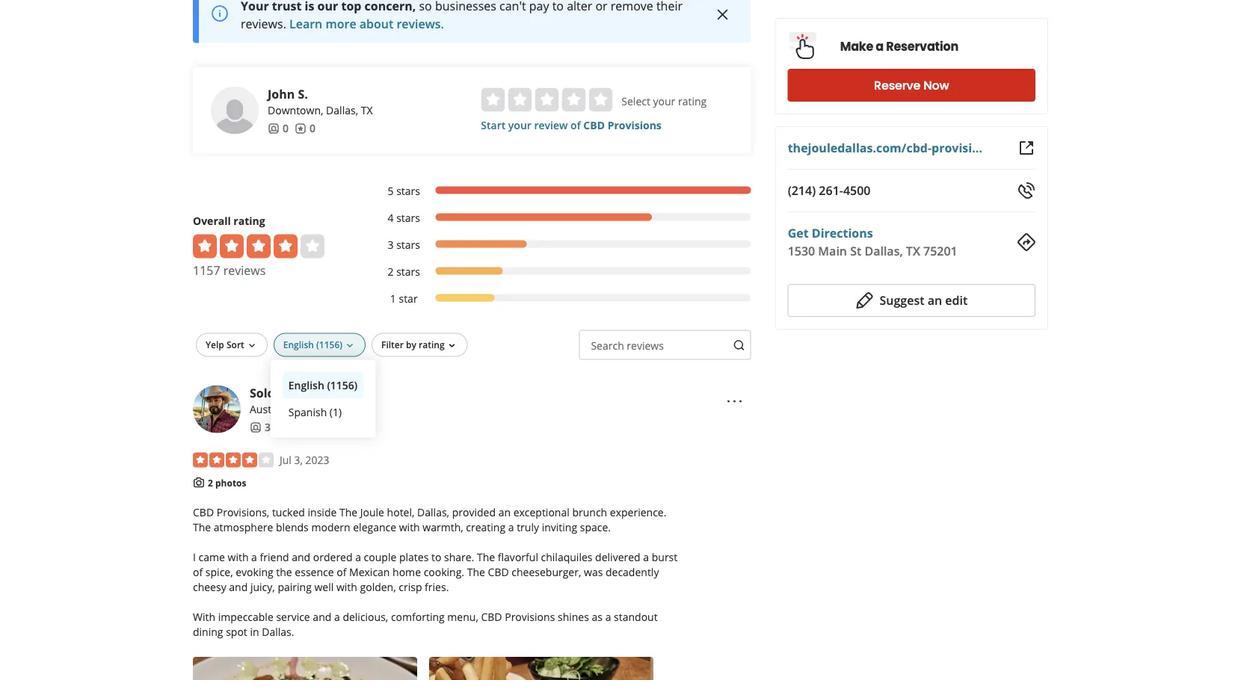 Task type: vqa. For each thing, say whether or not it's contained in the screenshot.
24 chevron down v2 image corresponding to Restaurants
no



Task type: describe. For each thing, give the bounding box(es) containing it.
menu,
[[447, 610, 478, 624]]

friends element containing 300
[[250, 420, 283, 435]]

(1156) for english (1156) dropdown button
[[316, 338, 342, 351]]

plates
[[399, 550, 429, 564]]

reserve now
[[874, 77, 949, 94]]

i
[[193, 550, 196, 564]]

24 info v2 image
[[211, 5, 229, 23]]

couple
[[364, 550, 396, 564]]

english for english (1156) dropdown button
[[283, 338, 314, 351]]

24 external link v2 image
[[1018, 139, 1035, 157]]

cheesy
[[193, 580, 226, 594]]

solomon r. link
[[250, 385, 316, 401]]

standout
[[614, 610, 658, 624]]

2 photos
[[208, 477, 246, 489]]

downtown,
[[268, 103, 323, 118]]

stars for 4 stars
[[396, 211, 420, 225]]

yelp
[[206, 338, 224, 351]]

delivered
[[595, 550, 640, 564]]

review
[[534, 118, 568, 132]]

jul
[[280, 453, 291, 467]]

their
[[656, 0, 683, 14]]

1157
[[193, 262, 220, 278]]

your for start
[[508, 118, 531, 132]]

tx inside 'elite 23 austin, tx'
[[286, 402, 298, 417]]

with
[[193, 610, 215, 624]]

1 horizontal spatial and
[[292, 550, 310, 564]]

impeccable
[[218, 610, 273, 624]]

the up modern
[[339, 505, 357, 519]]

ordered
[[313, 550, 353, 564]]

your for select
[[653, 94, 675, 109]]

blends
[[276, 520, 309, 534]]

get directions link
[[788, 225, 873, 241]]

(214)
[[788, 182, 816, 198]]

reviews for 1157 reviews
[[223, 262, 266, 278]]

24 directions v2 image
[[1018, 233, 1035, 251]]

an inside button
[[928, 292, 942, 308]]

evoking
[[236, 565, 273, 579]]

reserve now link
[[788, 69, 1035, 102]]

cbd right review
[[583, 118, 605, 132]]

delicious,
[[343, 610, 388, 624]]

so
[[419, 0, 432, 14]]

the right share.
[[477, 550, 495, 564]]

filter by rating
[[381, 338, 445, 351]]

solomon r.
[[250, 385, 316, 401]]

the
[[276, 565, 292, 579]]

s.
[[298, 86, 308, 102]]

16 chevron down v2 image for (1156)
[[344, 340, 356, 352]]

directions
[[812, 225, 873, 241]]

1 horizontal spatial of
[[337, 565, 346, 579]]

came
[[199, 550, 225, 564]]

inside
[[308, 505, 337, 519]]

16 friends v2 image for 300
[[250, 422, 262, 434]]

r.
[[305, 385, 316, 401]]

1 horizontal spatial provisions
[[608, 118, 662, 132]]

a left "delicious,"
[[334, 610, 340, 624]]

cbd inside with impeccable service and a delicious, comforting menu, cbd provisions shines as a standout dining spot in dallas.
[[481, 610, 502, 624]]

an inside cbd provisions, tucked inside the joule hotel, dallas, provided an exceptional brunch experience. the atmosphere blends modern elegance with warmth, creating a truly inviting space.
[[498, 505, 511, 519]]

or
[[595, 0, 608, 14]]

provided
[[452, 505, 496, 519]]

mexican
[[349, 565, 390, 579]]

5 stars
[[388, 184, 420, 198]]

with impeccable service and a delicious, comforting menu, cbd provisions shines as a standout dining spot in dallas.
[[193, 610, 658, 639]]

0 for friends element containing 0
[[283, 121, 289, 135]]

23
[[344, 388, 352, 398]]

in
[[250, 625, 259, 639]]

search image
[[733, 339, 745, 351]]

24 pencil v2 image
[[856, 292, 874, 310]]

1 star
[[390, 292, 418, 306]]

suggest
[[880, 292, 924, 308]]

make
[[840, 38, 873, 55]]

get
[[788, 225, 809, 241]]

thejouledallas.com/cbd-provisi…
[[788, 140, 982, 156]]

pairing
[[278, 580, 312, 594]]

reviews element
[[295, 121, 315, 136]]

alter
[[567, 0, 592, 14]]

overall
[[193, 214, 231, 228]]

sort
[[226, 338, 244, 351]]

a right make
[[876, 38, 884, 55]]

pay
[[529, 0, 549, 14]]

dallas, inside john s. downtown, dallas, tx
[[326, 103, 358, 118]]

1 vertical spatial rating
[[234, 214, 265, 228]]

a left burst
[[643, 550, 649, 564]]

english for english (1156) button
[[288, 378, 324, 393]]

english (1156) for english (1156) dropdown button
[[283, 338, 342, 351]]

stars for 3 stars
[[396, 238, 420, 252]]

can't
[[499, 0, 526, 14]]

3,
[[294, 453, 303, 467]]

friends element containing 0
[[268, 121, 289, 136]]

filter
[[381, 338, 404, 351]]

learn more about reviews.
[[289, 15, 444, 32]]

4 star rating image for jul 3, 2023
[[193, 453, 274, 468]]

1157 reviews
[[193, 262, 266, 278]]

learn
[[289, 15, 322, 32]]

get directions 1530 main st dallas, tx 75201
[[788, 225, 957, 259]]

select
[[622, 94, 650, 109]]

261-
[[819, 182, 843, 198]]

16 chevron down v2 image
[[446, 340, 458, 352]]

exceptional
[[513, 505, 570, 519]]

rating element
[[481, 88, 613, 112]]

0 horizontal spatial of
[[193, 565, 203, 579]]

16 camera v2 image
[[193, 477, 205, 489]]

businesses
[[435, 0, 496, 14]]

4 stars
[[388, 211, 420, 225]]

and inside with impeccable service and a delicious, comforting menu, cbd provisions shines as a standout dining spot in dallas.
[[313, 610, 331, 624]]

shines
[[558, 610, 589, 624]]

austin,
[[250, 402, 283, 417]]

1530
[[788, 243, 815, 259]]

1 horizontal spatial with
[[336, 580, 357, 594]]

tx inside john s. downtown, dallas, tx
[[361, 103, 373, 118]]

with inside cbd provisions, tucked inside the joule hotel, dallas, provided an exceptional brunch experience. the atmosphere blends modern elegance with warmth, creating a truly inviting space.
[[399, 520, 420, 534]]

overall rating
[[193, 214, 265, 228]]

learn more about reviews. link
[[289, 15, 444, 32]]

to inside i came with a friend and ordered a couple plates to share. the flavorful chilaquiles delivered a burst of spice, evoking the essence of mexican home cooking. the cbd cheeseburger, was decadently cheesy and juicy, pairing well with golden, crisp fries.
[[431, 550, 441, 564]]

spanish (1)
[[288, 405, 342, 420]]

filter reviews by 1 star rating element
[[372, 291, 751, 306]]

2023
[[305, 453, 329, 467]]

i came with a friend and ordered a couple plates to share. the flavorful chilaquiles delivered a burst of spice, evoking the essence of mexican home cooking. the cbd cheeseburger, was decadently cheesy and juicy, pairing well with golden, crisp fries.
[[193, 550, 678, 594]]

rating for select your rating
[[678, 94, 707, 109]]

service
[[276, 610, 310, 624]]



Task type: locate. For each thing, give the bounding box(es) containing it.
close image
[[714, 5, 732, 23]]

rating for filter by rating
[[419, 338, 445, 351]]

1 vertical spatial tx
[[906, 243, 920, 259]]

16 friends v2 image left 300
[[250, 422, 262, 434]]

1 vertical spatial an
[[498, 505, 511, 519]]

reviews right 1157
[[223, 262, 266, 278]]

(1156) up english (1156) button
[[316, 338, 342, 351]]

0 horizontal spatial 2
[[208, 477, 213, 489]]

2 vertical spatial tx
[[286, 402, 298, 417]]

0 horizontal spatial with
[[228, 550, 249, 564]]

0 vertical spatial reviews
[[223, 262, 266, 278]]

2 vertical spatial rating
[[419, 338, 445, 351]]

1 16 chevron down v2 image from the left
[[246, 340, 258, 352]]

stars right 3
[[396, 238, 420, 252]]

16 chevron down v2 image left filter
[[344, 340, 356, 352]]

tx left 75201
[[906, 243, 920, 259]]

an up the creating
[[498, 505, 511, 519]]

0 vertical spatial and
[[292, 550, 310, 564]]

None radio
[[508, 88, 532, 112], [535, 88, 559, 112], [589, 88, 613, 112], [508, 88, 532, 112], [535, 88, 559, 112], [589, 88, 613, 112]]

modern
[[311, 520, 350, 534]]

0 horizontal spatial reviews.
[[241, 15, 286, 32]]

provisions inside with impeccable service and a delicious, comforting menu, cbd provisions shines as a standout dining spot in dallas.
[[505, 610, 555, 624]]

the
[[339, 505, 357, 519], [193, 520, 211, 534], [477, 550, 495, 564], [467, 565, 485, 579]]

2 horizontal spatial with
[[399, 520, 420, 534]]

friends element down austin,
[[250, 420, 283, 435]]

4 star rating image for 1157 reviews
[[193, 235, 324, 258]]

cbd down "flavorful"
[[488, 565, 509, 579]]

(1156) for english (1156) button
[[327, 378, 358, 393]]

1 vertical spatial english
[[288, 378, 324, 393]]

1
[[390, 292, 396, 306]]

share.
[[444, 550, 474, 564]]

0 vertical spatial rating
[[678, 94, 707, 109]]

1 horizontal spatial an
[[928, 292, 942, 308]]

0 horizontal spatial 16 friends v2 image
[[250, 422, 262, 434]]

2 right 16 camera v2 "icon"
[[208, 477, 213, 489]]

0 for reviews element
[[310, 121, 315, 135]]

filter reviews by 2 stars rating element
[[372, 264, 751, 279]]

0 horizontal spatial reviews
[[223, 262, 266, 278]]

0 horizontal spatial provisions
[[505, 610, 555, 624]]

16 chevron down v2 image right sort
[[246, 340, 258, 352]]

spanish
[[288, 405, 327, 420]]

menu image
[[726, 392, 744, 410]]

english (1156) inside dropdown button
[[283, 338, 342, 351]]

reservation
[[886, 38, 958, 55]]

your right the start
[[508, 118, 531, 132]]

(1156)
[[316, 338, 342, 351], [327, 378, 358, 393]]

a left truly
[[508, 520, 514, 534]]

2 4 star rating image from the top
[[193, 453, 274, 468]]

2 vertical spatial dallas,
[[417, 505, 449, 519]]

provisi…
[[932, 140, 982, 156]]

fries.
[[425, 580, 449, 594]]

dining
[[193, 625, 223, 639]]

0 vertical spatial to
[[552, 0, 564, 14]]

now
[[924, 77, 949, 94]]

suggest an edit button
[[788, 284, 1035, 317]]

2 horizontal spatial and
[[313, 610, 331, 624]]

tx down solomon r. link
[[286, 402, 298, 417]]

1 vertical spatial english (1156)
[[288, 378, 358, 393]]

cbd inside i came with a friend and ordered a couple plates to share. the flavorful chilaquiles delivered a burst of spice, evoking the essence of mexican home cooking. the cbd cheeseburger, was decadently cheesy and juicy, pairing well with golden, crisp fries.
[[488, 565, 509, 579]]

0 vertical spatial english (1156)
[[283, 338, 342, 351]]

0 vertical spatial 2
[[388, 265, 394, 279]]

0
[[283, 121, 289, 135], [310, 121, 315, 135]]

dallas.
[[262, 625, 294, 639]]

1 0 from the left
[[283, 121, 289, 135]]

crisp
[[399, 580, 422, 594]]

to right pay
[[552, 0, 564, 14]]

dallas, inside cbd provisions, tucked inside the joule hotel, dallas, provided an exceptional brunch experience. the atmosphere blends modern elegance with warmth, creating a truly inviting space.
[[417, 505, 449, 519]]

16 chevron down v2 image inside english (1156) dropdown button
[[344, 340, 356, 352]]

inviting
[[542, 520, 577, 534]]

0 vertical spatial english
[[283, 338, 314, 351]]

(1156) inside button
[[327, 378, 358, 393]]

2 horizontal spatial dallas,
[[865, 243, 903, 259]]

english inside dropdown button
[[283, 338, 314, 351]]

yelp sort button
[[196, 333, 267, 357]]

16 chevron down v2 image for sort
[[246, 340, 258, 352]]

(no rating) image
[[481, 88, 613, 112]]

75201
[[923, 243, 957, 259]]

dallas, right "downtown,"
[[326, 103, 358, 118]]

1 vertical spatial 4 star rating image
[[193, 453, 274, 468]]

1 vertical spatial (1156)
[[327, 378, 358, 393]]

0 left 16 review v2 image
[[283, 121, 289, 135]]

1 vertical spatial with
[[228, 550, 249, 564]]

16 review v2 image
[[295, 123, 307, 135]]

rating
[[678, 94, 707, 109], [234, 214, 265, 228], [419, 338, 445, 351]]

stars right 5
[[396, 184, 420, 198]]

and
[[292, 550, 310, 564], [229, 580, 248, 594], [313, 610, 331, 624]]

cbd inside cbd provisions, tucked inside the joule hotel, dallas, provided an exceptional brunch experience. the atmosphere blends modern elegance with warmth, creating a truly inviting space.
[[193, 505, 214, 519]]

thejouledallas.com/cbd-provisi… link
[[788, 140, 982, 156]]

1 4 star rating image from the top
[[193, 235, 324, 258]]

start
[[481, 118, 506, 132]]

2 16 chevron down v2 image from the left
[[344, 340, 356, 352]]

1 reviews. from the left
[[241, 15, 286, 32]]

an left edit
[[928, 292, 942, 308]]

1 vertical spatial 16 friends v2 image
[[250, 422, 262, 434]]

a up mexican on the bottom left of page
[[355, 550, 361, 564]]

st
[[850, 243, 861, 259]]

1 stars from the top
[[396, 184, 420, 198]]

photo of solomon r. image
[[193, 386, 241, 433]]

edit
[[945, 292, 968, 308]]

16 friends v2 image for 0
[[268, 123, 280, 135]]

info alert
[[193, 0, 751, 43]]

1 horizontal spatial 2
[[388, 265, 394, 279]]

with up evoking on the left bottom of the page
[[228, 550, 249, 564]]

reviews right search
[[627, 339, 664, 353]]

filter reviews by 4 stars rating element
[[372, 211, 751, 226]]

0 horizontal spatial and
[[229, 580, 248, 594]]

the down share.
[[467, 565, 485, 579]]

2 reviews. from the left
[[397, 15, 444, 32]]

english (1156) for english (1156) button
[[288, 378, 358, 393]]

0 horizontal spatial your
[[508, 118, 531, 132]]

0 horizontal spatial an
[[498, 505, 511, 519]]

0 vertical spatial with
[[399, 520, 420, 534]]

more
[[326, 15, 356, 32]]

friend
[[260, 550, 289, 564]]

2 horizontal spatial of
[[571, 118, 581, 132]]

with right 'well'
[[336, 580, 357, 594]]

rating left 16 chevron down v2 icon on the left of the page
[[419, 338, 445, 351]]

stars
[[396, 184, 420, 198], [396, 211, 420, 225], [396, 238, 420, 252], [396, 265, 420, 279]]

reviews. down so
[[397, 15, 444, 32]]

4 stars from the top
[[396, 265, 420, 279]]

  text field
[[579, 330, 751, 360]]

stars up star
[[396, 265, 420, 279]]

1 vertical spatial friends element
[[250, 420, 283, 435]]

with down hotel, on the bottom
[[399, 520, 420, 534]]

friends element left 16 review v2 image
[[268, 121, 289, 136]]

friends element
[[268, 121, 289, 136], [250, 420, 283, 435]]

(1)
[[330, 405, 342, 420]]

a inside cbd provisions, tucked inside the joule hotel, dallas, provided an exceptional brunch experience. the atmosphere blends modern elegance with warmth, creating a truly inviting space.
[[508, 520, 514, 534]]

burst
[[652, 550, 678, 564]]

golden,
[[360, 580, 396, 594]]

dallas, inside 'get directions 1530 main st dallas, tx 75201'
[[865, 243, 903, 259]]

select your rating
[[622, 94, 707, 109]]

24 phone v2 image
[[1018, 182, 1035, 200]]

english (1156)
[[283, 338, 342, 351], [288, 378, 358, 393]]

0 vertical spatial 16 friends v2 image
[[268, 123, 280, 135]]

1 vertical spatial reviews
[[627, 339, 664, 353]]

well
[[314, 580, 334, 594]]

dallas, up warmth,
[[417, 505, 449, 519]]

cheeseburger,
[[512, 565, 581, 579]]

3 stars
[[388, 238, 420, 252]]

essence
[[295, 565, 334, 579]]

as
[[592, 610, 603, 624]]

1 horizontal spatial tx
[[361, 103, 373, 118]]

1 horizontal spatial 16 chevron down v2 image
[[344, 340, 356, 352]]

to inside 'so businesses can't pay to alter or remove their reviews.'
[[552, 0, 564, 14]]

1 vertical spatial provisions
[[505, 610, 555, 624]]

4 star rating image up photos
[[193, 453, 274, 468]]

space.
[[580, 520, 611, 534]]

atmosphere
[[214, 520, 273, 534]]

reviews. left learn
[[241, 15, 286, 32]]

0 horizontal spatial rating
[[234, 214, 265, 228]]

search reviews
[[591, 339, 664, 353]]

2 for 2 stars
[[388, 265, 394, 279]]

with
[[399, 520, 420, 534], [228, 550, 249, 564], [336, 580, 357, 594]]

0 vertical spatial provisions
[[608, 118, 662, 132]]

4 star rating image up '1157 reviews'
[[193, 235, 324, 258]]

2 stars from the top
[[396, 211, 420, 225]]

provisions,
[[217, 505, 269, 519]]

2 horizontal spatial rating
[[678, 94, 707, 109]]

16 chevron down v2 image
[[246, 340, 258, 352], [344, 340, 356, 352]]

english (1156) button
[[273, 333, 366, 357]]

2 down 3
[[388, 265, 394, 279]]

None radio
[[481, 88, 505, 112], [562, 88, 586, 112], [481, 88, 505, 112], [562, 88, 586, 112]]

filter by rating button
[[372, 333, 468, 357]]

experience.
[[610, 505, 666, 519]]

remove
[[611, 0, 653, 14]]

2 vertical spatial with
[[336, 580, 357, 594]]

4500
[[843, 182, 871, 198]]

reviews.
[[241, 15, 286, 32], [397, 15, 444, 32]]

reviews for search reviews
[[627, 339, 664, 353]]

warmth,
[[423, 520, 463, 534]]

reviews. inside 'so businesses can't pay to alter or remove their reviews.'
[[241, 15, 286, 32]]

rating inside dropdown button
[[419, 338, 445, 351]]

2 0 from the left
[[310, 121, 315, 135]]

star
[[399, 292, 418, 306]]

and up essence
[[292, 550, 310, 564]]

0 horizontal spatial 0
[[283, 121, 289, 135]]

0 right 16 review v2 image
[[310, 121, 315, 135]]

1 horizontal spatial rating
[[419, 338, 445, 351]]

dallas, right the st
[[865, 243, 903, 259]]

of down ordered
[[337, 565, 346, 579]]

spice,
[[205, 565, 233, 579]]

provisions left shines
[[505, 610, 555, 624]]

0 vertical spatial an
[[928, 292, 942, 308]]

and down evoking on the left bottom of the page
[[229, 580, 248, 594]]

chilaquiles
[[541, 550, 592, 564]]

2 photos link
[[208, 477, 246, 489]]

(1156) up (1)
[[327, 378, 358, 393]]

0 horizontal spatial 16 chevron down v2 image
[[246, 340, 258, 352]]

jul 3, 2023
[[280, 453, 329, 467]]

0 vertical spatial dallas,
[[326, 103, 358, 118]]

5
[[388, 184, 394, 198]]

2 for 2 photos
[[208, 477, 213, 489]]

16 friends v2 image left 16 review v2 image
[[268, 123, 280, 135]]

rating right select on the right top of page
[[678, 94, 707, 109]]

provisions down select on the right top of page
[[608, 118, 662, 132]]

1 horizontal spatial to
[[552, 0, 564, 14]]

1 vertical spatial dallas,
[[865, 243, 903, 259]]

0 vertical spatial tx
[[361, 103, 373, 118]]

stars for 5 stars
[[396, 184, 420, 198]]

english inside button
[[288, 378, 324, 393]]

0 horizontal spatial to
[[431, 550, 441, 564]]

reserve
[[874, 77, 921, 94]]

tx inside 'get directions 1530 main st dallas, tx 75201'
[[906, 243, 920, 259]]

to up cooking.
[[431, 550, 441, 564]]

stars right the 4 on the left of page
[[396, 211, 420, 225]]

dallas,
[[326, 103, 358, 118], [865, 243, 903, 259], [417, 505, 449, 519]]

of down i
[[193, 565, 203, 579]]

a right the as
[[605, 610, 611, 624]]

16 friends v2 image
[[268, 123, 280, 135], [250, 422, 262, 434]]

your right select on the right top of page
[[653, 94, 675, 109]]

elite 23 link
[[322, 387, 355, 399]]

cbd down 16 camera v2 "icon"
[[193, 505, 214, 519]]

1 vertical spatial 2
[[208, 477, 213, 489]]

tx right "downtown,"
[[361, 103, 373, 118]]

provisions
[[608, 118, 662, 132], [505, 610, 555, 624]]

0 vertical spatial 4 star rating image
[[193, 235, 324, 258]]

2 horizontal spatial tx
[[906, 243, 920, 259]]

4 star rating image
[[193, 235, 324, 258], [193, 453, 274, 468]]

and right service
[[313, 610, 331, 624]]

was
[[584, 565, 603, 579]]

0 horizontal spatial dallas,
[[326, 103, 358, 118]]

elite
[[325, 388, 342, 398]]

stars for 2 stars
[[396, 265, 420, 279]]

2 vertical spatial and
[[313, 610, 331, 624]]

reviews
[[223, 262, 266, 278], [627, 339, 664, 353]]

1 horizontal spatial your
[[653, 94, 675, 109]]

main
[[818, 243, 847, 259]]

0 horizontal spatial tx
[[286, 402, 298, 417]]

1 horizontal spatial 16 friends v2 image
[[268, 123, 280, 135]]

3 stars from the top
[[396, 238, 420, 252]]

0 vertical spatial friends element
[[268, 121, 289, 136]]

a up evoking on the left bottom of the page
[[251, 550, 257, 564]]

spot
[[226, 625, 247, 639]]

cbd right menu,
[[481, 610, 502, 624]]

start your review of cbd provisions
[[481, 118, 662, 132]]

filter reviews by 5 stars rating element
[[372, 184, 751, 199]]

16 chevron down v2 image inside yelp sort popup button
[[246, 340, 258, 352]]

1 horizontal spatial reviews
[[627, 339, 664, 353]]

0 vertical spatial your
[[653, 94, 675, 109]]

3
[[388, 238, 394, 252]]

make a reservation
[[840, 38, 958, 55]]

john s. link
[[268, 86, 308, 102]]

the up i
[[193, 520, 211, 534]]

photos
[[215, 477, 246, 489]]

0 vertical spatial (1156)
[[316, 338, 342, 351]]

tucked
[[272, 505, 305, 519]]

of right review
[[571, 118, 581, 132]]

to
[[552, 0, 564, 14], [431, 550, 441, 564]]

1 vertical spatial your
[[508, 118, 531, 132]]

suggest an edit
[[880, 292, 968, 308]]

1 horizontal spatial dallas,
[[417, 505, 449, 519]]

photo of john s. image
[[211, 87, 259, 134]]

1 vertical spatial and
[[229, 580, 248, 594]]

1 horizontal spatial reviews.
[[397, 15, 444, 32]]

0 inside friends element
[[283, 121, 289, 135]]

4
[[388, 211, 394, 225]]

brunch
[[572, 505, 607, 519]]

0 inside reviews element
[[310, 121, 315, 135]]

(1156) inside dropdown button
[[316, 338, 342, 351]]

1 horizontal spatial 0
[[310, 121, 315, 135]]

thejouledallas.com/cbd-
[[788, 140, 932, 156]]

english (1156) inside button
[[288, 378, 358, 393]]

cooking.
[[424, 565, 464, 579]]

1 vertical spatial to
[[431, 550, 441, 564]]

filter reviews by 3 stars rating element
[[372, 238, 751, 252]]

rating right overall
[[234, 214, 265, 228]]

joule
[[360, 505, 384, 519]]



